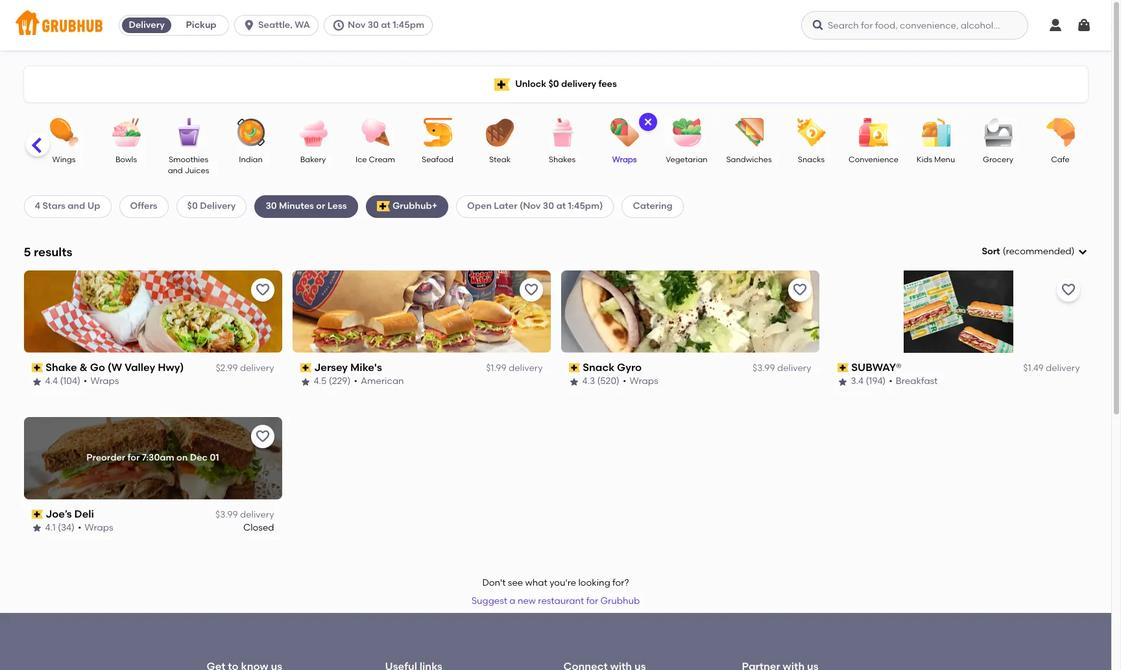 Task type: vqa. For each thing, say whether or not it's contained in the screenshot.
Burritos image
no



Task type: describe. For each thing, give the bounding box(es) containing it.
$1.99 delivery
[[486, 363, 543, 374]]

$1.49 delivery
[[1024, 363, 1080, 374]]

save this restaurant button for shake & go (w valley hwy)
[[251, 278, 274, 302]]

wa
[[295, 19, 310, 31]]

kids
[[917, 155, 933, 164]]

up
[[87, 201, 100, 212]]

later
[[494, 201, 518, 212]]

or
[[316, 201, 325, 212]]

grocery
[[983, 155, 1014, 164]]

nov
[[348, 19, 366, 31]]

vegetarian image
[[664, 118, 710, 147]]

save this restaurant button for subway®
[[1057, 278, 1080, 302]]

vegetarian
[[666, 155, 708, 164]]

suggest a new restaurant for grubhub
[[472, 596, 640, 607]]

• american
[[354, 376, 404, 387]]

4 stars and up
[[35, 201, 100, 212]]

open later (nov 30 at 1:45pm)
[[467, 201, 603, 212]]

american
[[361, 376, 404, 387]]

sandwiches image
[[727, 118, 772, 147]]

joe's deli
[[46, 508, 94, 520]]

bakery
[[300, 155, 326, 164]]

star icon image for shake
[[31, 377, 42, 387]]

ice cream
[[356, 155, 395, 164]]

for inside button
[[587, 596, 599, 607]]

save this restaurant image for snack gyro
[[792, 282, 808, 298]]

ice
[[356, 155, 367, 164]]

stars
[[43, 201, 66, 212]]

svg image inside seattle, wa button
[[243, 19, 256, 32]]

3.4 (194)
[[851, 376, 886, 387]]

preorder
[[86, 452, 125, 463]]

$1.49
[[1024, 363, 1044, 374]]

snack
[[583, 361, 615, 374]]

bowls
[[115, 155, 137, 164]]

restaurant
[[538, 596, 584, 607]]

1 horizontal spatial $0
[[549, 78, 559, 89]]

don't see what you're looking for?
[[483, 578, 629, 589]]

dec
[[190, 452, 208, 463]]

delivery inside delivery "button"
[[129, 19, 165, 31]]

seafood image
[[415, 118, 461, 147]]

(104)
[[60, 376, 80, 387]]

on
[[177, 452, 188, 463]]

Search for food, convenience, alcohol... search field
[[802, 11, 1029, 40]]

save this restaurant image for subway®
[[1061, 282, 1076, 298]]

at inside button
[[381, 19, 391, 31]]

4.5
[[314, 376, 327, 387]]

ice cream image
[[353, 118, 398, 147]]

breakfast
[[896, 376, 938, 387]]

subscription pass image for snack
[[569, 364, 580, 373]]

shakes image
[[540, 118, 585, 147]]

jersey mike's
[[314, 361, 382, 374]]

grubhub plus flag logo image for unlock $0 delivery fees
[[495, 78, 510, 91]]

5 results
[[24, 244, 72, 259]]

(194)
[[866, 376, 886, 387]]

you're
[[550, 578, 576, 589]]

results
[[34, 244, 72, 259]]

4
[[35, 201, 40, 212]]

shakes
[[549, 155, 576, 164]]

save this restaurant image for jersey mike's
[[523, 282, 539, 298]]

• breakfast
[[889, 376, 938, 387]]

minutes
[[279, 201, 314, 212]]

$2.99 delivery
[[216, 363, 274, 374]]

sandwiches
[[727, 155, 772, 164]]

and inside smoothies and juices
[[168, 166, 183, 175]]

subscription pass image for jersey mike's
[[300, 364, 312, 373]]

4.4
[[45, 376, 58, 387]]

4.5 (229)
[[314, 376, 351, 387]]

wings
[[52, 155, 76, 164]]

(34)
[[58, 523, 75, 534]]

a
[[510, 596, 516, 607]]

hwy)
[[158, 361, 184, 374]]

smoothies and juices
[[168, 155, 209, 175]]

5 results main content
[[0, 51, 1112, 670]]

convenience image
[[851, 118, 897, 147]]

suggest
[[472, 596, 508, 607]]

see
[[508, 578, 523, 589]]

30 inside button
[[368, 19, 379, 31]]

(229)
[[329, 376, 351, 387]]

what
[[525, 578, 548, 589]]

star icon image left the 4.1
[[31, 523, 42, 534]]

• for &
[[84, 376, 87, 387]]

save this restaurant button for joe's deli
[[251, 425, 274, 448]]

(w
[[108, 361, 122, 374]]

soup image
[[0, 118, 24, 147]]

delivery inside 5 results main content
[[200, 201, 236, 212]]

7:30am
[[142, 452, 174, 463]]

less
[[328, 201, 347, 212]]

(520)
[[597, 376, 620, 387]]

deli
[[74, 508, 94, 520]]

bakery image
[[290, 118, 336, 147]]

delivery for mike's
[[509, 363, 543, 374]]

1:45pm
[[393, 19, 425, 31]]

seafood
[[422, 155, 454, 164]]

star icon image for snack
[[569, 377, 579, 387]]

catering
[[633, 201, 673, 212]]



Task type: locate. For each thing, give the bounding box(es) containing it.
•
[[84, 376, 87, 387], [354, 376, 358, 387], [623, 376, 627, 387], [889, 376, 893, 387], [78, 523, 81, 534]]

5
[[24, 244, 31, 259]]

1 vertical spatial at
[[557, 201, 566, 212]]

1 vertical spatial grubhub plus flag logo image
[[377, 201, 390, 212]]

closed
[[243, 523, 274, 534]]

nov 30 at 1:45pm button
[[324, 15, 438, 36]]

wraps down 'go'
[[90, 376, 119, 387]]

subscription pass image for shake
[[31, 364, 43, 373]]

indian
[[239, 155, 263, 164]]

wraps
[[612, 155, 637, 164], [90, 376, 119, 387], [630, 376, 658, 387], [85, 523, 113, 534]]

0 horizontal spatial grubhub plus flag logo image
[[377, 201, 390, 212]]

steak image
[[477, 118, 523, 147]]

1 horizontal spatial subscription pass image
[[569, 364, 580, 373]]

• wraps down deli
[[78, 523, 113, 534]]

0 horizontal spatial at
[[381, 19, 391, 31]]

1 horizontal spatial and
[[168, 166, 183, 175]]

at left 1:45pm)
[[557, 201, 566, 212]]

1 vertical spatial $3.99
[[216, 509, 238, 521]]

fees
[[599, 78, 617, 89]]

star icon image left 4.5 at the bottom left of the page
[[300, 377, 311, 387]]

$3.99 delivery for snack gyro
[[753, 363, 812, 374]]

2 subscription pass image from the left
[[569, 364, 580, 373]]

None field
[[982, 245, 1088, 259]]

&
[[79, 361, 88, 374]]

4.3
[[583, 376, 595, 387]]

grubhub plus flag logo image left grubhub+
[[377, 201, 390, 212]]

• right (34)
[[78, 523, 81, 534]]

$3.99 for deli
[[216, 509, 238, 521]]

save this restaurant image
[[255, 282, 270, 298], [1061, 282, 1076, 298], [255, 429, 270, 444]]

joe's
[[46, 508, 72, 520]]

0 horizontal spatial 30
[[266, 201, 277, 212]]

star icon image left 4.4
[[31, 377, 42, 387]]

and left up
[[68, 201, 85, 212]]

delivery for &
[[240, 363, 274, 374]]

wraps down gyro
[[630, 376, 658, 387]]

0 horizontal spatial save this restaurant image
[[523, 282, 539, 298]]

1 horizontal spatial save this restaurant image
[[792, 282, 808, 298]]

3.4
[[851, 376, 864, 387]]

0 horizontal spatial subscription pass image
[[31, 364, 43, 373]]

delivery for gyro
[[778, 363, 812, 374]]

at inside 5 results main content
[[557, 201, 566, 212]]

menu
[[935, 155, 956, 164]]

smoothies
[[169, 155, 208, 164]]

1 vertical spatial $0
[[187, 201, 198, 212]]

1 vertical spatial and
[[68, 201, 85, 212]]

svg image inside 5 results main content
[[1078, 247, 1088, 257]]

star icon image for jersey
[[300, 377, 311, 387]]

1 horizontal spatial at
[[557, 201, 566, 212]]

$0
[[549, 78, 559, 89], [187, 201, 198, 212]]

1 horizontal spatial grubhub plus flag logo image
[[495, 78, 510, 91]]

• down jersey mike's
[[354, 376, 358, 387]]

open
[[467, 201, 492, 212]]

)
[[1072, 246, 1075, 257]]

• wraps down gyro
[[623, 376, 658, 387]]

wraps down wraps image
[[612, 155, 637, 164]]

(
[[1003, 246, 1006, 257]]

star icon image
[[31, 377, 42, 387], [300, 377, 311, 387], [569, 377, 579, 387], [838, 377, 848, 387], [31, 523, 42, 534]]

$3.99 for gyro
[[753, 363, 775, 374]]

1 horizontal spatial $3.99
[[753, 363, 775, 374]]

0 vertical spatial $0
[[549, 78, 559, 89]]

and
[[168, 166, 183, 175], [68, 201, 85, 212]]

30 minutes or less
[[266, 201, 347, 212]]

0 vertical spatial grubhub plus flag logo image
[[495, 78, 510, 91]]

shake & go (w valley hwy) logo image
[[24, 271, 282, 353]]

delivery left pickup
[[129, 19, 165, 31]]

subscription pass image left snack
[[569, 364, 580, 373]]

0 vertical spatial delivery
[[129, 19, 165, 31]]

1 horizontal spatial subscription pass image
[[300, 364, 312, 373]]

1 subscription pass image from the left
[[31, 364, 43, 373]]

save this restaurant image
[[523, 282, 539, 298], [792, 282, 808, 298]]

delivery button
[[119, 15, 174, 36]]

valley
[[125, 361, 155, 374]]

0 horizontal spatial subscription pass image
[[31, 510, 43, 519]]

pickup
[[186, 19, 217, 31]]

jersey mike's logo image
[[292, 271, 551, 353]]

1 vertical spatial $3.99 delivery
[[216, 509, 274, 521]]

sort ( recommended )
[[982, 246, 1075, 257]]

none field inside 5 results main content
[[982, 245, 1088, 259]]

nov 30 at 1:45pm
[[348, 19, 425, 31]]

0 horizontal spatial svg image
[[643, 117, 653, 127]]

cafe image
[[1038, 118, 1084, 147]]

1 vertical spatial delivery
[[200, 201, 236, 212]]

wraps for 4.4 (104)
[[90, 376, 119, 387]]

looking
[[579, 578, 611, 589]]

for down looking
[[587, 596, 599, 607]]

seattle,
[[258, 19, 293, 31]]

sort
[[982, 246, 1001, 257]]

1 horizontal spatial 30
[[368, 19, 379, 31]]

mike's
[[350, 361, 382, 374]]

seattle, wa button
[[234, 15, 324, 36]]

0 horizontal spatial $3.99 delivery
[[216, 509, 274, 521]]

go
[[90, 361, 105, 374]]

$3.99 delivery
[[753, 363, 812, 374], [216, 509, 274, 521]]

$2.99
[[216, 363, 238, 374]]

suggest a new restaurant for grubhub button
[[466, 590, 646, 614]]

• down &
[[84, 376, 87, 387]]

bowls image
[[104, 118, 149, 147]]

star icon image left 4.3
[[569, 377, 579, 387]]

cafe
[[1052, 155, 1070, 164]]

2 horizontal spatial svg image
[[1048, 18, 1064, 33]]

0 horizontal spatial $3.99
[[216, 509, 238, 521]]

subscription pass image left jersey
[[300, 364, 312, 373]]

• down gyro
[[623, 376, 627, 387]]

subscription pass image
[[31, 364, 43, 373], [569, 364, 580, 373], [838, 364, 849, 373]]

subscription pass image left 'joe's'
[[31, 510, 43, 519]]

save this restaurant button for jersey mike's
[[520, 278, 543, 302]]

2 save this restaurant image from the left
[[792, 282, 808, 298]]

svg image
[[1077, 18, 1092, 33], [243, 19, 256, 32], [332, 19, 345, 32], [1078, 247, 1088, 257]]

new
[[518, 596, 536, 607]]

1:45pm)
[[568, 201, 603, 212]]

wings image
[[41, 118, 87, 147]]

subscription pass image for joe's deli
[[31, 510, 43, 519]]

0 vertical spatial and
[[168, 166, 183, 175]]

• wraps for gyro
[[623, 376, 658, 387]]

svg image inside nov 30 at 1:45pm button
[[332, 19, 345, 32]]

2 horizontal spatial 30
[[543, 201, 554, 212]]

1 vertical spatial for
[[587, 596, 599, 607]]

$3.99 delivery for joe's deli
[[216, 509, 274, 521]]

2 horizontal spatial subscription pass image
[[838, 364, 849, 373]]

1 horizontal spatial $3.99 delivery
[[753, 363, 812, 374]]

grubhub plus flag logo image left unlock
[[495, 78, 510, 91]]

$0 right unlock
[[549, 78, 559, 89]]

preorder for 7:30am on dec 01
[[86, 452, 219, 463]]

0 vertical spatial for
[[128, 452, 140, 463]]

snacks image
[[789, 118, 834, 147]]

wraps image
[[602, 118, 647, 147]]

30 right the (nov
[[543, 201, 554, 212]]

wraps down deli
[[85, 523, 113, 534]]

0 vertical spatial $3.99
[[753, 363, 775, 374]]

3 subscription pass image from the left
[[838, 364, 849, 373]]

grubhub
[[601, 596, 640, 607]]

save this restaurant button for snack gyro
[[788, 278, 812, 302]]

1 horizontal spatial svg image
[[812, 19, 825, 32]]

main navigation navigation
[[0, 0, 1112, 51]]

30 right nov
[[368, 19, 379, 31]]

• wraps down 'go'
[[84, 376, 119, 387]]

grocery image
[[976, 118, 1021, 147]]

gyro
[[617, 361, 642, 374]]

save this restaurant image for joe's deli
[[255, 429, 270, 444]]

and down smoothies at the left top of page
[[168, 166, 183, 175]]

none field containing sort
[[982, 245, 1088, 259]]

1 vertical spatial subscription pass image
[[31, 510, 43, 519]]

4.4 (104)
[[45, 376, 80, 387]]

offers
[[130, 201, 157, 212]]

shake & go (w valley hwy)
[[46, 361, 184, 374]]

• for mike's
[[354, 376, 358, 387]]

30 left minutes
[[266, 201, 277, 212]]

snack gyro
[[583, 361, 642, 374]]

0 vertical spatial subscription pass image
[[300, 364, 312, 373]]

snacks
[[798, 155, 825, 164]]

0 horizontal spatial for
[[128, 452, 140, 463]]

convenience
[[849, 155, 899, 164]]

save this restaurant image for shake & go (w valley hwy)
[[255, 282, 270, 298]]

delivery for deli
[[240, 509, 274, 521]]

at
[[381, 19, 391, 31], [557, 201, 566, 212]]

kids menu image
[[914, 118, 959, 147]]

snack gyro logo image
[[561, 271, 819, 353]]

$0 down juices at left
[[187, 201, 198, 212]]

indian image
[[228, 118, 274, 147]]

subway® logo image
[[904, 271, 1014, 353]]

smoothies and juices image
[[166, 118, 211, 147]]

wraps for 4.3 (520)
[[630, 376, 658, 387]]

subway®
[[852, 361, 902, 374]]

0 vertical spatial $3.99 delivery
[[753, 363, 812, 374]]

delivery down juices at left
[[200, 201, 236, 212]]

seattle, wa
[[258, 19, 310, 31]]

0 horizontal spatial and
[[68, 201, 85, 212]]

$0 delivery
[[187, 201, 236, 212]]

for?
[[613, 578, 629, 589]]

don't
[[483, 578, 506, 589]]

grubhub plus flag logo image
[[495, 78, 510, 91], [377, 201, 390, 212]]

shake
[[46, 361, 77, 374]]

subscription pass image left subway®
[[838, 364, 849, 373]]

wraps for 4.1 (34)
[[85, 523, 113, 534]]

1 save this restaurant image from the left
[[523, 282, 539, 298]]

4.3 (520)
[[583, 376, 620, 387]]

svg image
[[1048, 18, 1064, 33], [812, 19, 825, 32], [643, 117, 653, 127]]

1 horizontal spatial for
[[587, 596, 599, 607]]

0 horizontal spatial delivery
[[129, 19, 165, 31]]

unlock
[[515, 78, 547, 89]]

recommended
[[1006, 246, 1072, 257]]

• for gyro
[[623, 376, 627, 387]]

4.1 (34)
[[45, 523, 75, 534]]

grubhub plus flag logo image for grubhub+
[[377, 201, 390, 212]]

1 horizontal spatial delivery
[[200, 201, 236, 212]]

• right the (194) on the bottom right of the page
[[889, 376, 893, 387]]

jersey
[[314, 361, 348, 374]]

star icon image left 3.4
[[838, 377, 848, 387]]

subscription pass image
[[300, 364, 312, 373], [31, 510, 43, 519]]

for left 7:30am
[[128, 452, 140, 463]]

grubhub+
[[393, 201, 438, 212]]

for
[[128, 452, 140, 463], [587, 596, 599, 607]]

at left 1:45pm
[[381, 19, 391, 31]]

subscription pass image left 'shake'
[[31, 364, 43, 373]]

0 horizontal spatial $0
[[187, 201, 198, 212]]

(nov
[[520, 201, 541, 212]]

• wraps for &
[[84, 376, 119, 387]]

4.1
[[45, 523, 56, 534]]

0 vertical spatial at
[[381, 19, 391, 31]]

kids menu
[[917, 155, 956, 164]]

juices
[[185, 166, 209, 175]]



